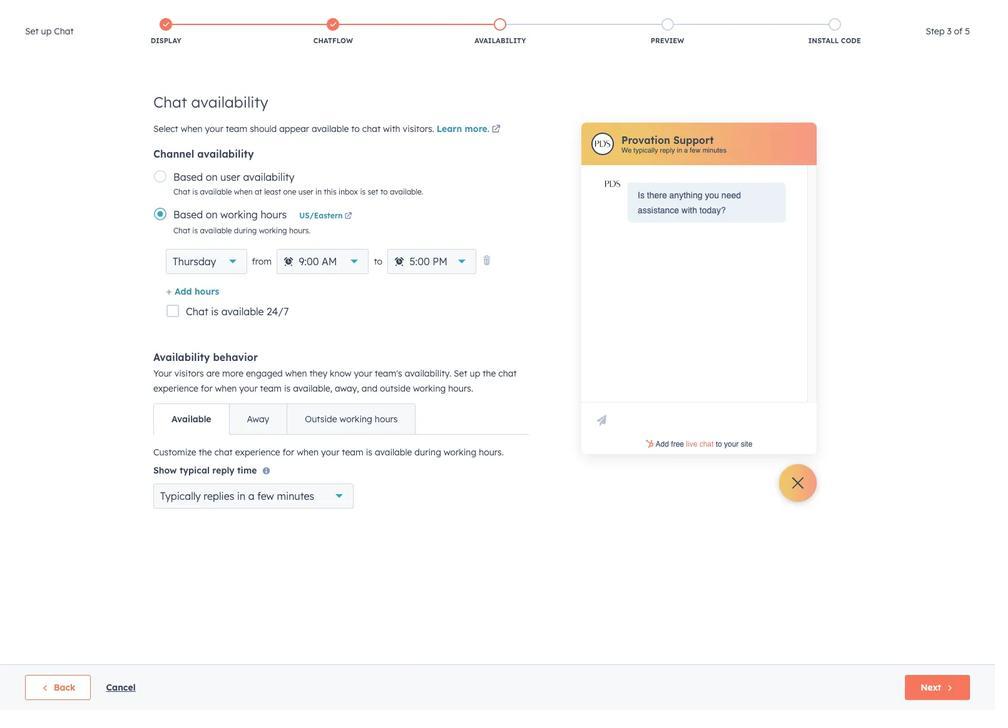 Task type: vqa. For each thing, say whether or not it's contained in the screenshot.
Press to sort. image
no



Task type: describe. For each thing, give the bounding box(es) containing it.
based on user availability
[[173, 171, 295, 183]]

is up the thursday at top
[[192, 226, 198, 235]]

support
[[673, 134, 714, 146]]

are
[[206, 368, 220, 379]]

inbox
[[339, 187, 358, 197]]

hours inside tab list
[[375, 414, 398, 425]]

when left at
[[234, 187, 253, 197]]

add
[[175, 286, 192, 297]]

with inside the is there anything you need assistance with today?
[[682, 205, 697, 215]]

0 horizontal spatial reply
[[212, 465, 235, 476]]

cancel
[[106, 682, 136, 694]]

step 3 of 5
[[926, 26, 970, 37]]

set up chat heading
[[25, 24, 74, 39]]

provation support we typically reply in a few minutes
[[622, 134, 727, 154]]

agent says: is there anything you need assistance with today? element
[[638, 188, 776, 218]]

engaged
[[246, 368, 283, 379]]

availability for availability
[[475, 36, 526, 45]]

learn more.
[[437, 123, 490, 135]]

set
[[368, 187, 378, 197]]

display
[[151, 36, 181, 45]]

is left set
[[360, 187, 366, 197]]

away link
[[229, 404, 287, 434]]

chatflow
[[313, 36, 353, 45]]

a inside provation support we typically reply in a few minutes
[[684, 146, 688, 154]]

assistance
[[638, 205, 679, 215]]

list containing display
[[82, 16, 918, 48]]

working inside outside working hours link
[[340, 414, 372, 425]]

they
[[309, 368, 327, 379]]

more
[[222, 368, 244, 379]]

we
[[622, 146, 632, 154]]

is down channel availability
[[192, 187, 198, 197]]

availability list item
[[417, 16, 584, 48]]

is inside availability behavior your visitors are more engaged when they know your team's availability. set up the chat experience for when your team is available, away, and outside working hours.
[[284, 383, 291, 394]]

select
[[153, 123, 178, 135]]

preview
[[651, 36, 684, 45]]

working inside availability behavior your visitors are more engaged when they know your team's availability. set up the chat experience for when your team is available, away, and outside working hours.
[[413, 383, 446, 394]]

available link
[[154, 404, 229, 434]]

time
[[237, 465, 257, 476]]

typically replies in a few minutes button
[[153, 484, 354, 509]]

9:00 am
[[299, 255, 337, 268]]

availability for chat availability
[[191, 93, 268, 111]]

1 horizontal spatial during
[[414, 447, 441, 458]]

0 horizontal spatial the
[[199, 447, 212, 458]]

tab list containing available
[[153, 404, 416, 435]]

select when your team should appear available to chat with visitors.
[[153, 123, 434, 135]]

team inside availability behavior your visitors are more engaged when they know your team's availability. set up the chat experience for when your team is available, away, and outside working hours.
[[260, 383, 282, 394]]

5
[[965, 26, 970, 37]]

9:00 am button
[[277, 249, 369, 274]]

9:00
[[299, 255, 319, 268]]

typically
[[160, 490, 201, 503]]

set up chat
[[25, 26, 74, 37]]

appear
[[279, 123, 309, 135]]

notifications image
[[828, 6, 839, 17]]

add hours button
[[166, 284, 219, 301]]

customize the chat experience for when your team is available during working hours.
[[153, 447, 504, 458]]

outside
[[305, 414, 337, 425]]

today?
[[700, 205, 726, 215]]

need
[[722, 190, 741, 200]]

1 vertical spatial for
[[283, 447, 294, 458]]

us/eastern link
[[299, 211, 354, 222]]

one
[[283, 187, 296, 197]]

chat inside availability behavior your visitors are more engaged when they know your team's availability. set up the chat experience for when your team is available, away, and outside working hours.
[[498, 368, 517, 379]]

0 horizontal spatial during
[[234, 226, 257, 235]]

available for during
[[200, 226, 232, 235]]

2 horizontal spatial team
[[342, 447, 363, 458]]

5:00 pm
[[410, 255, 448, 268]]

chatflow completed list item
[[250, 16, 417, 48]]

5:00
[[410, 255, 430, 268]]

minutes inside typically replies in a few minutes popup button
[[277, 490, 314, 503]]

thursday
[[173, 255, 216, 268]]

chat is available during working hours.
[[173, 226, 311, 235]]

1 horizontal spatial user
[[298, 187, 313, 197]]

step
[[926, 26, 945, 37]]

the inside availability behavior your visitors are more engaged when they know your team's availability. set up the chat experience for when your team is available, away, and outside working hours.
[[483, 368, 496, 379]]

up inside availability behavior your visitors are more engaged when they know your team's availability. set up the chat experience for when your team is available, away, and outside working hours.
[[470, 368, 480, 379]]

learn
[[437, 123, 462, 135]]

0 vertical spatial link opens in a new window image
[[492, 123, 501, 138]]

preview list item
[[584, 16, 751, 48]]

link opens in a new window image inside us/eastern link
[[345, 213, 352, 220]]

experience inside availability behavior your visitors are more engaged when they know your team's availability. set up the chat experience for when your team is available, away, and outside working hours.
[[153, 383, 198, 394]]

and
[[362, 383, 378, 394]]

channel availability
[[153, 148, 254, 160]]

team's
[[375, 368, 402, 379]]

available right appear
[[312, 123, 349, 135]]

outside working hours
[[305, 414, 398, 425]]

availability for availability behavior your visitors are more engaged when they know your team's availability. set up the chat experience for when your team is available, away, and outside working hours.
[[153, 351, 210, 364]]

away,
[[335, 383, 359, 394]]

2 vertical spatial hours.
[[479, 447, 504, 458]]

chat for chat is available 24/7
[[186, 305, 208, 318]]

code
[[841, 36, 861, 45]]

set inside heading
[[25, 26, 39, 37]]

typical
[[180, 465, 210, 476]]

visitors.
[[403, 123, 434, 135]]

2 vertical spatial to
[[374, 256, 382, 267]]

pm
[[433, 255, 448, 268]]

in inside provation support we typically reply in a few minutes
[[677, 146, 682, 154]]

back
[[54, 682, 75, 694]]

replies
[[204, 490, 234, 503]]

install
[[808, 36, 839, 45]]

is there anything you need assistance with today?
[[638, 190, 741, 215]]

of
[[954, 26, 963, 37]]

search button
[[963, 26, 984, 48]]

least
[[264, 187, 281, 197]]

based for based on user availability
[[173, 171, 203, 183]]

next button
[[905, 675, 970, 700]]

reply inside provation support we typically reply in a few minutes
[[660, 146, 675, 154]]

chat for chat is available during working hours.
[[173, 226, 190, 235]]

cancel button
[[106, 680, 136, 695]]



Task type: locate. For each thing, give the bounding box(es) containing it.
2 based from the top
[[173, 208, 203, 221]]

0 horizontal spatial availability
[[153, 351, 210, 364]]

back button
[[25, 675, 91, 700]]

1 horizontal spatial minutes
[[703, 146, 727, 154]]

1 vertical spatial a
[[248, 490, 254, 503]]

to right set
[[380, 187, 388, 197]]

hours down 'least'
[[261, 208, 287, 221]]

0 vertical spatial a
[[684, 146, 688, 154]]

1 vertical spatial to
[[380, 187, 388, 197]]

1 vertical spatial experience
[[235, 447, 280, 458]]

set
[[25, 26, 39, 37], [454, 368, 467, 379]]

during
[[234, 226, 257, 235], [414, 447, 441, 458]]

search image
[[969, 33, 978, 41]]

chat is available 24/7
[[186, 305, 289, 318]]

availability for channel availability
[[197, 148, 254, 160]]

install code list item
[[751, 16, 918, 48]]

in inside popup button
[[237, 490, 245, 503]]

0 vertical spatial hours.
[[289, 226, 311, 235]]

available down "based on working hours"
[[200, 226, 232, 235]]

0 horizontal spatial chat
[[214, 447, 233, 458]]

anything
[[669, 190, 703, 200]]

0 horizontal spatial in
[[237, 490, 245, 503]]

2 horizontal spatial in
[[677, 146, 682, 154]]

chat inside heading
[[54, 26, 74, 37]]

1 horizontal spatial reply
[[660, 146, 675, 154]]

for down are
[[201, 383, 213, 394]]

us/eastern
[[299, 211, 343, 220]]

availability.
[[405, 368, 451, 379]]

0 vertical spatial user
[[220, 171, 240, 183]]

1 horizontal spatial in
[[316, 187, 322, 197]]

you
[[705, 190, 719, 200]]

0 vertical spatial to
[[351, 123, 360, 135]]

minutes
[[703, 146, 727, 154], [277, 490, 314, 503]]

0 vertical spatial on
[[206, 171, 218, 183]]

your
[[205, 123, 223, 135], [354, 368, 372, 379], [239, 383, 258, 394], [321, 447, 339, 458]]

hours right "add"
[[195, 286, 219, 297]]

1 vertical spatial the
[[199, 447, 212, 458]]

based for based on working hours
[[173, 208, 203, 221]]

Search HubSpot search field
[[819, 26, 973, 48]]

0 vertical spatial chat
[[362, 123, 381, 135]]

learn more. link
[[437, 123, 503, 138]]

in right replies
[[237, 490, 245, 503]]

the right availability.
[[483, 368, 496, 379]]

channel
[[153, 148, 194, 160]]

2 on from the top
[[206, 208, 218, 221]]

this
[[324, 187, 337, 197]]

2 vertical spatial team
[[342, 447, 363, 458]]

for down the 'away' link
[[283, 447, 294, 458]]

0 vertical spatial availability
[[475, 36, 526, 45]]

when down outside
[[297, 447, 319, 458]]

1 vertical spatial reply
[[212, 465, 235, 476]]

notifications button
[[823, 0, 844, 20]]

the up 'show typical reply time' at the bottom left of the page
[[199, 447, 212, 458]]

1 vertical spatial user
[[298, 187, 313, 197]]

available down based on user availability on the top of page
[[200, 187, 232, 197]]

5:00 pm button
[[387, 249, 476, 274]]

when
[[181, 123, 203, 135], [234, 187, 253, 197], [285, 368, 307, 379], [215, 383, 237, 394], [297, 447, 319, 458]]

0 vertical spatial reply
[[660, 146, 675, 154]]

available left 24/7
[[221, 305, 264, 318]]

reply
[[660, 146, 675, 154], [212, 465, 235, 476]]

0 vertical spatial up
[[41, 26, 52, 37]]

install code
[[808, 36, 861, 45]]

0 horizontal spatial set
[[25, 26, 39, 37]]

2 vertical spatial in
[[237, 490, 245, 503]]

0 horizontal spatial with
[[383, 123, 400, 135]]

available,
[[293, 383, 332, 394]]

link opens in a new window image down inbox
[[345, 213, 352, 220]]

1 vertical spatial minutes
[[277, 490, 314, 503]]

hours
[[261, 208, 287, 221], [195, 286, 219, 297], [375, 414, 398, 425]]

0 horizontal spatial a
[[248, 490, 254, 503]]

24/7
[[267, 305, 289, 318]]

availability up 'least'
[[243, 171, 295, 183]]

0 vertical spatial minutes
[[703, 146, 727, 154]]

working
[[220, 208, 258, 221], [259, 226, 287, 235], [413, 383, 446, 394], [340, 414, 372, 425], [444, 447, 476, 458]]

1 horizontal spatial availability
[[475, 36, 526, 45]]

is down add hours
[[211, 305, 219, 318]]

provation
[[622, 134, 670, 146]]

2 horizontal spatial hours.
[[479, 447, 504, 458]]

customize
[[153, 447, 196, 458]]

a inside popup button
[[248, 490, 254, 503]]

0 vertical spatial few
[[690, 146, 701, 154]]

for
[[201, 383, 213, 394], [283, 447, 294, 458]]

is
[[192, 187, 198, 197], [360, 187, 366, 197], [192, 226, 198, 235], [211, 305, 219, 318], [284, 383, 291, 394], [366, 447, 372, 458]]

at
[[255, 187, 262, 197]]

show typical reply time
[[153, 465, 257, 476]]

in right typically
[[677, 146, 682, 154]]

a right typically
[[684, 146, 688, 154]]

few right replies
[[257, 490, 274, 503]]

hours down outside
[[375, 414, 398, 425]]

user
[[220, 171, 240, 183], [298, 187, 313, 197]]

0 vertical spatial team
[[226, 123, 247, 135]]

visitors
[[174, 368, 204, 379]]

hours inside button
[[195, 286, 219, 297]]

1 horizontal spatial experience
[[235, 447, 280, 458]]

1 vertical spatial availability
[[153, 351, 210, 364]]

1 vertical spatial based
[[173, 208, 203, 221]]

based up the thursday at top
[[173, 208, 203, 221]]

based on working hours
[[173, 208, 287, 221]]

2 vertical spatial chat
[[214, 447, 233, 458]]

0 vertical spatial in
[[677, 146, 682, 154]]

experience up 'time'
[[235, 447, 280, 458]]

1 horizontal spatial the
[[483, 368, 496, 379]]

in left this
[[316, 187, 322, 197]]

0 vertical spatial during
[[234, 226, 257, 235]]

with down anything
[[682, 205, 697, 215]]

1 horizontal spatial link opens in a new window image
[[492, 123, 501, 138]]

am
[[322, 255, 337, 268]]

2 horizontal spatial chat
[[498, 368, 517, 379]]

more.
[[465, 123, 490, 135]]

few up anything
[[690, 146, 701, 154]]

chat for chat is available when at least one user in this inbox is set to available.
[[173, 187, 190, 197]]

1 on from the top
[[206, 171, 218, 183]]

on for user
[[206, 171, 218, 183]]

link opens in a new window image right more.
[[492, 123, 501, 138]]

2 horizontal spatial hours
[[375, 414, 398, 425]]

0 vertical spatial for
[[201, 383, 213, 394]]

0 vertical spatial experience
[[153, 383, 198, 394]]

there
[[647, 190, 667, 200]]

availability inside list item
[[475, 36, 526, 45]]

your down chat availability at the top left
[[205, 123, 223, 135]]

available
[[172, 414, 211, 425]]

1 vertical spatial in
[[316, 187, 322, 197]]

0 horizontal spatial few
[[257, 490, 274, 503]]

0 vertical spatial set
[[25, 26, 39, 37]]

your down the more
[[239, 383, 258, 394]]

1 vertical spatial on
[[206, 208, 218, 221]]

reply right typically
[[660, 146, 675, 154]]

hubspot-live-chat-viral-iframe element
[[584, 439, 814, 451]]

0 horizontal spatial hours
[[195, 286, 219, 297]]

list
[[82, 16, 918, 48]]

with left visitors. at the top left of page
[[383, 123, 400, 135]]

user down channel availability
[[220, 171, 240, 183]]

user right one
[[298, 187, 313, 197]]

outside working hours link
[[287, 404, 415, 434]]

your up the and
[[354, 368, 372, 379]]

available.
[[390, 187, 423, 197]]

tab list
[[153, 404, 416, 435]]

few
[[690, 146, 701, 154], [257, 490, 274, 503]]

up inside heading
[[41, 26, 52, 37]]

0 vertical spatial with
[[383, 123, 400, 135]]

from
[[252, 256, 272, 267]]

team down engaged
[[260, 383, 282, 394]]

when right select
[[181, 123, 203, 135]]

behavior
[[213, 351, 258, 364]]

0 horizontal spatial link opens in a new window image
[[345, 211, 352, 222]]

0 vertical spatial the
[[483, 368, 496, 379]]

typically
[[634, 146, 658, 154]]

0 horizontal spatial up
[[41, 26, 52, 37]]

link opens in a new window image
[[492, 125, 501, 135], [345, 211, 352, 222]]

0 vertical spatial link opens in a new window image
[[492, 125, 501, 135]]

based down channel
[[173, 171, 203, 183]]

show
[[153, 465, 177, 476]]

1 horizontal spatial up
[[470, 368, 480, 379]]

0 vertical spatial hours
[[261, 208, 287, 221]]

1 horizontal spatial hours.
[[448, 383, 473, 394]]

on for working
[[206, 208, 218, 221]]

your
[[153, 368, 172, 379]]

0 horizontal spatial minutes
[[277, 490, 314, 503]]

know
[[330, 368, 352, 379]]

1 vertical spatial with
[[682, 205, 697, 215]]

available
[[312, 123, 349, 135], [200, 187, 232, 197], [200, 226, 232, 235], [221, 305, 264, 318], [375, 447, 412, 458]]

thursday button
[[166, 249, 247, 274]]

0 horizontal spatial experience
[[153, 383, 198, 394]]

experience down your
[[153, 383, 198, 394]]

1 horizontal spatial a
[[684, 146, 688, 154]]

1 horizontal spatial link opens in a new window image
[[492, 125, 501, 135]]

1 vertical spatial hours.
[[448, 383, 473, 394]]

next
[[921, 682, 941, 694]]

1 horizontal spatial team
[[260, 383, 282, 394]]

1 horizontal spatial with
[[682, 205, 697, 215]]

2 vertical spatial hours
[[375, 414, 398, 425]]

set inside availability behavior your visitors are more engaged when they know your team's availability. set up the chat experience for when your team is available, away, and outside working hours.
[[454, 368, 467, 379]]

chat is available when at least one user in this inbox is set to available.
[[173, 187, 423, 197]]

chat
[[54, 26, 74, 37], [153, 93, 187, 111], [173, 187, 190, 197], [173, 226, 190, 235], [186, 305, 208, 318]]

menu
[[677, 0, 980, 20]]

team left should
[[226, 123, 247, 135]]

a down 'time'
[[248, 490, 254, 503]]

1 vertical spatial set
[[454, 368, 467, 379]]

team down outside working hours
[[342, 447, 363, 458]]

1 horizontal spatial few
[[690, 146, 701, 154]]

0 horizontal spatial team
[[226, 123, 247, 135]]

display completed list item
[[82, 16, 250, 48]]

add hours
[[175, 286, 219, 297]]

to left 5:00
[[374, 256, 382, 267]]

0 vertical spatial based
[[173, 171, 203, 183]]

when left they on the bottom of page
[[285, 368, 307, 379]]

few inside popup button
[[257, 490, 274, 503]]

reply left 'time'
[[212, 465, 235, 476]]

0 horizontal spatial user
[[220, 171, 240, 183]]

on down channel availability
[[206, 171, 218, 183]]

1 horizontal spatial set
[[454, 368, 467, 379]]

the
[[483, 368, 496, 379], [199, 447, 212, 458]]

available down outside working hours
[[375, 447, 412, 458]]

1 horizontal spatial for
[[283, 447, 294, 458]]

0 horizontal spatial link opens in a new window image
[[345, 213, 352, 220]]

up
[[41, 26, 52, 37], [470, 368, 480, 379]]

1 vertical spatial link opens in a new window image
[[345, 211, 352, 222]]

few inside provation support we typically reply in a few minutes
[[690, 146, 701, 154]]

chat for chat availability
[[153, 93, 187, 111]]

on up chat is available during working hours.
[[206, 208, 218, 221]]

0 horizontal spatial for
[[201, 383, 213, 394]]

minutes up the you
[[703, 146, 727, 154]]

1 vertical spatial hours
[[195, 286, 219, 297]]

1 vertical spatial team
[[260, 383, 282, 394]]

outside
[[380, 383, 411, 394]]

availability up should
[[191, 93, 268, 111]]

1 vertical spatial availability
[[197, 148, 254, 160]]

away
[[247, 414, 269, 425]]

link opens in a new window image
[[492, 123, 501, 138], [345, 213, 352, 220]]

is left available,
[[284, 383, 291, 394]]

available for 24/7
[[221, 305, 264, 318]]

link opens in a new window image inside learn more. link
[[492, 125, 501, 135]]

is
[[638, 190, 645, 200]]

3
[[947, 26, 952, 37]]

link opens in a new window image down inbox
[[345, 211, 352, 222]]

0 horizontal spatial hours.
[[289, 226, 311, 235]]

minutes inside provation support we typically reply in a few minutes
[[703, 146, 727, 154]]

1 vertical spatial chat
[[498, 368, 517, 379]]

based
[[173, 171, 203, 183], [173, 208, 203, 221]]

available for when
[[200, 187, 232, 197]]

typically replies in a few minutes
[[160, 490, 314, 503]]

link opens in a new window image right more.
[[492, 125, 501, 135]]

1 horizontal spatial hours
[[261, 208, 287, 221]]

availability up based on user availability on the top of page
[[197, 148, 254, 160]]

1 vertical spatial during
[[414, 447, 441, 458]]

is down outside working hours
[[366, 447, 372, 458]]

hours. inside availability behavior your visitors are more engaged when they know your team's availability. set up the chat experience for when your team is available, away, and outside working hours.
[[448, 383, 473, 394]]

1 vertical spatial link opens in a new window image
[[345, 213, 352, 220]]

for inside availability behavior your visitors are more engaged when they know your team's availability. set up the chat experience for when your team is available, away, and outside working hours.
[[201, 383, 213, 394]]

1 based from the top
[[173, 171, 203, 183]]

minutes down customize the chat experience for when your team is available during working hours.
[[277, 490, 314, 503]]

1 vertical spatial up
[[470, 368, 480, 379]]

when down the more
[[215, 383, 237, 394]]

availability inside availability behavior your visitors are more engaged when they know your team's availability. set up the chat experience for when your team is available, away, and outside working hours.
[[153, 351, 210, 364]]

to right appear
[[351, 123, 360, 135]]

chat availability
[[153, 93, 268, 111]]

should
[[250, 123, 277, 135]]

1 horizontal spatial chat
[[362, 123, 381, 135]]

2 vertical spatial availability
[[243, 171, 295, 183]]

menu item
[[677, 0, 727, 20]]

1 vertical spatial few
[[257, 490, 274, 503]]

0 vertical spatial availability
[[191, 93, 268, 111]]

your down outside
[[321, 447, 339, 458]]

availability
[[191, 93, 268, 111], [197, 148, 254, 160], [243, 171, 295, 183]]



